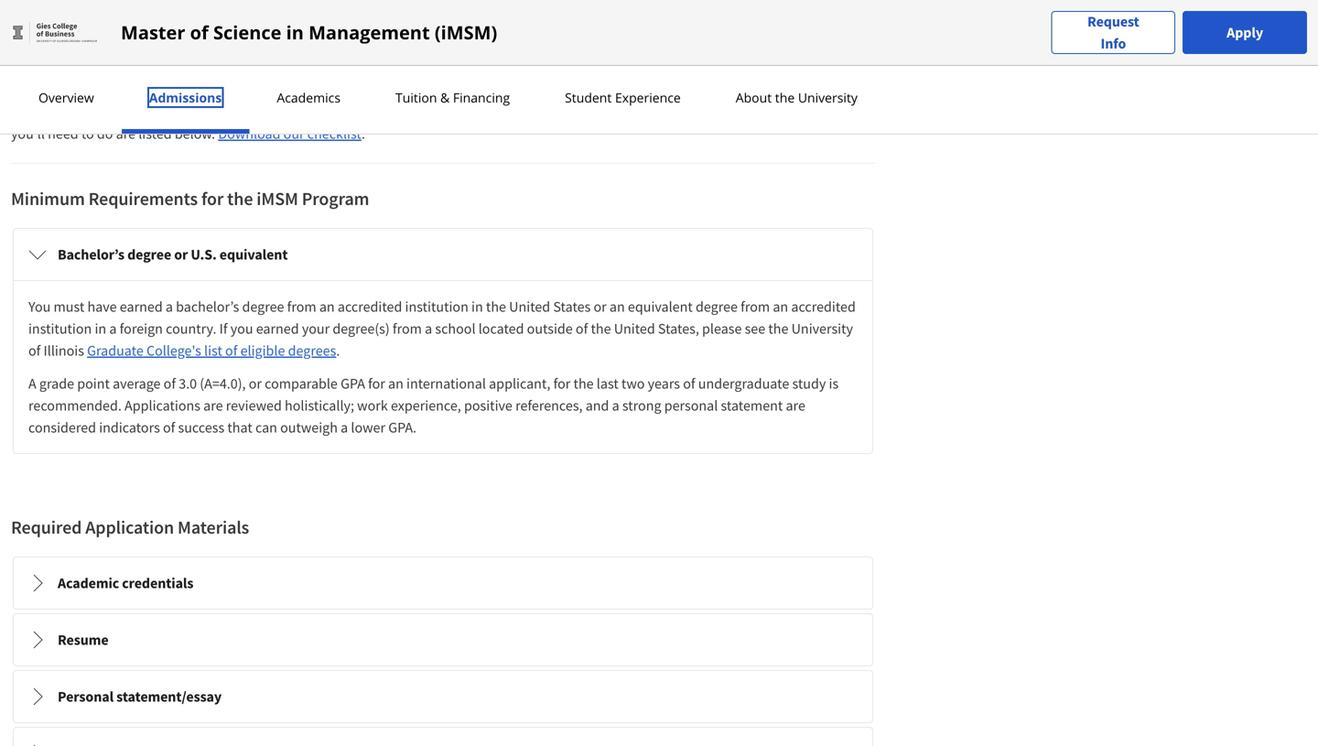 Task type: vqa. For each thing, say whether or not it's contained in the screenshot.
ACCREDITED to the left
yes



Task type: locate. For each thing, give the bounding box(es) containing it.
0 vertical spatial .
[[362, 125, 365, 143]]

your
[[302, 320, 330, 338]]

personal
[[664, 396, 718, 415]]

requirements for minimum
[[88, 187, 198, 210]]

academic
[[58, 574, 119, 592]]

. down degree(s)
[[336, 341, 340, 360]]

1 vertical spatial united
[[614, 320, 655, 338]]

u.s.
[[191, 245, 217, 264]]

application up academic credentials
[[85, 516, 174, 539]]

1 vertical spatial list
[[204, 341, 222, 360]]

materials
[[178, 516, 249, 539]]

to left apply
[[76, 103, 88, 121]]

1 vertical spatial requirements
[[88, 187, 198, 210]]

united up "outside"
[[509, 298, 550, 316]]

university right about
[[798, 89, 858, 106]]

0 vertical spatial united
[[509, 298, 550, 316]]

applications
[[125, 396, 200, 415]]

simple
[[32, 103, 73, 121]]

0 vertical spatial equivalent
[[220, 245, 288, 264]]

1 horizontal spatial you'll
[[713, 103, 747, 121]]

application requirements
[[11, 54, 294, 86]]

online up 'download'
[[213, 103, 252, 121]]

graduate college's list of eligible degrees .
[[87, 341, 340, 360]]

united
[[509, 298, 550, 316], [614, 320, 655, 338]]

need left what
[[750, 103, 781, 121]]

1 horizontal spatial united
[[614, 320, 655, 338]]

listed
[[138, 125, 172, 143]]

0 vertical spatial list
[[617, 103, 635, 121]]

earned
[[120, 298, 163, 316], [256, 320, 299, 338]]

0 vertical spatial and
[[784, 103, 807, 121]]

school
[[435, 320, 476, 338]]

are
[[116, 125, 136, 143], [203, 396, 223, 415], [786, 396, 806, 415]]

are inside the it's simple to apply online for the online management master's program. to speed up the process, a list of the items you'll need and what you'll need to do are listed below.
[[116, 125, 136, 143]]

a right process, at the left top of the page
[[607, 103, 614, 121]]

an up your
[[319, 298, 335, 316]]

academics link
[[271, 89, 346, 106]]

1 vertical spatial university
[[792, 320, 853, 338]]

foreign
[[120, 320, 163, 338]]

for up references,
[[554, 374, 571, 393]]

and
[[784, 103, 807, 121], [586, 396, 609, 415]]

degree left u.s.
[[127, 245, 171, 264]]

1 horizontal spatial institution
[[405, 298, 469, 316]]

or inside bachelor's degree or u.s. equivalent dropdown button
[[174, 245, 188, 264]]

for up work
[[368, 374, 385, 393]]

1 accredited from the left
[[338, 298, 402, 316]]

for inside the it's simple to apply online for the online management master's program. to speed up the process, a list of the items you'll need and what you'll need to do are listed below.
[[170, 103, 187, 121]]

equivalent up 'states,'
[[628, 298, 693, 316]]

study
[[792, 374, 826, 393]]

equivalent inside bachelor's degree or u.s. equivalent dropdown button
[[220, 245, 288, 264]]

info
[[1101, 34, 1126, 53]]

university
[[798, 89, 858, 106], [792, 320, 853, 338]]

0 horizontal spatial .
[[336, 341, 340, 360]]

1 horizontal spatial or
[[249, 374, 262, 393]]

institution up the illinois on the left of the page
[[28, 320, 92, 338]]

1 vertical spatial you'll
[[11, 125, 45, 143]]

1 vertical spatial and
[[586, 396, 609, 415]]

in right science
[[286, 20, 304, 45]]

0 vertical spatial in
[[286, 20, 304, 45]]

0 vertical spatial earned
[[120, 298, 163, 316]]

2 accredited from the left
[[791, 298, 856, 316]]

0 horizontal spatial degree
[[127, 245, 171, 264]]

1 horizontal spatial need
[[750, 103, 781, 121]]

average
[[113, 374, 161, 393]]

degree up you
[[242, 298, 284, 316]]

0 vertical spatial university
[[798, 89, 858, 106]]

and down last
[[586, 396, 609, 415]]

in down have
[[95, 320, 106, 338]]

program.
[[394, 103, 451, 121]]

holistically;
[[285, 396, 354, 415]]

management
[[255, 103, 336, 121]]

strong
[[622, 396, 662, 415]]

in
[[286, 20, 304, 45], [472, 298, 483, 316], [95, 320, 106, 338]]

application up overview
[[11, 54, 136, 86]]

an up undergraduate
[[773, 298, 788, 316]]

list
[[617, 103, 635, 121], [204, 341, 222, 360]]

requirements up admissions at the top of page
[[141, 54, 294, 86]]

2 horizontal spatial in
[[472, 298, 483, 316]]

0 horizontal spatial are
[[116, 125, 136, 143]]

comparable
[[265, 374, 338, 393]]

list right student
[[617, 103, 635, 121]]

accredited up degree(s)
[[338, 298, 402, 316]]

or up reviewed
[[249, 374, 262, 393]]

must
[[54, 298, 85, 316]]

2 horizontal spatial are
[[786, 396, 806, 415]]

2 horizontal spatial or
[[594, 298, 607, 316]]

a left school
[[425, 320, 432, 338]]

list inside the it's simple to apply online for the online management master's program. to speed up the process, a list of the items you'll need and what you'll need to do are listed below.
[[617, 103, 635, 121]]

are down study
[[786, 396, 806, 415]]

1 horizontal spatial equivalent
[[628, 298, 693, 316]]

process,
[[553, 103, 604, 121]]

applicant,
[[489, 374, 551, 393]]

science
[[213, 20, 281, 45]]

the left "items"
[[653, 103, 673, 121]]

0 horizontal spatial in
[[95, 320, 106, 338]]

or inside you must have earned a bachelor's degree from an accredited institution in the united states or an equivalent degree from an accredited institution in a foreign country. if you earned your degree(s) from a school located outside of the united states, please see the university of illinois
[[594, 298, 607, 316]]

and left what
[[784, 103, 807, 121]]

graduate
[[87, 341, 144, 360]]

0 vertical spatial need
[[750, 103, 781, 121]]

university up is
[[792, 320, 853, 338]]

the
[[775, 89, 795, 106], [190, 103, 210, 121], [530, 103, 550, 121], [653, 103, 673, 121], [227, 187, 253, 210], [486, 298, 506, 316], [591, 320, 611, 338], [768, 320, 789, 338], [574, 374, 594, 393]]

1 vertical spatial equivalent
[[628, 298, 693, 316]]

request
[[1088, 12, 1140, 31]]

about the university link
[[730, 89, 863, 106]]

are down (a=4.0),
[[203, 396, 223, 415]]

requirements
[[141, 54, 294, 86], [88, 187, 198, 210]]

personal statement/essay button
[[14, 671, 873, 722]]

0 vertical spatial you'll
[[713, 103, 747, 121]]

0 horizontal spatial or
[[174, 245, 188, 264]]

need down simple
[[48, 125, 78, 143]]

1 vertical spatial to
[[81, 125, 94, 143]]

statement
[[721, 396, 783, 415]]

earned up foreign
[[120, 298, 163, 316]]

student
[[565, 89, 612, 106]]

from right degree(s)
[[393, 320, 422, 338]]

credentials
[[122, 574, 194, 592]]

0 horizontal spatial and
[[586, 396, 609, 415]]

united left 'states,'
[[614, 320, 655, 338]]

undergraduate
[[698, 374, 789, 393]]

0 horizontal spatial earned
[[120, 298, 163, 316]]

gpa
[[341, 374, 365, 393]]

minimum requirements for the imsm program
[[11, 187, 369, 210]]

2 vertical spatial or
[[249, 374, 262, 393]]

university inside you must have earned a bachelor's degree from an accredited institution in the united states or an equivalent degree from an accredited institution in a foreign country. if you earned your degree(s) from a school located outside of the united states, please see the university of illinois
[[792, 320, 853, 338]]

1 vertical spatial earned
[[256, 320, 299, 338]]

equivalent
[[220, 245, 288, 264], [628, 298, 693, 316]]

online up listed
[[128, 103, 167, 121]]

0 horizontal spatial accredited
[[338, 298, 402, 316]]

1 horizontal spatial list
[[617, 103, 635, 121]]

the left imsm
[[227, 187, 253, 210]]

0 vertical spatial or
[[174, 245, 188, 264]]

1 horizontal spatial and
[[784, 103, 807, 121]]

or right states
[[594, 298, 607, 316]]

a grade point average of 3.0 (a=4.0), or comparable gpa for an international applicant, for the last two years of undergraduate study is recommended. applications are reviewed holistically; work experience, positive references, and a strong personal statement are considered indicators of success that can outweigh a lower gpa.
[[28, 374, 839, 437]]

&
[[440, 89, 450, 106]]

apply
[[91, 103, 126, 121]]

0 vertical spatial application
[[11, 54, 136, 86]]

1 vertical spatial or
[[594, 298, 607, 316]]

(a=4.0),
[[200, 374, 246, 393]]

of left 3.0
[[164, 374, 176, 393]]

request info button
[[1051, 11, 1176, 54]]

lower
[[351, 418, 385, 437]]

1 horizontal spatial from
[[393, 320, 422, 338]]

accredited up is
[[791, 298, 856, 316]]

experience,
[[391, 396, 461, 415]]

requirements up bachelor's degree or u.s. equivalent
[[88, 187, 198, 210]]

earned up eligible
[[256, 320, 299, 338]]

institution up school
[[405, 298, 469, 316]]

2 vertical spatial in
[[95, 320, 106, 338]]

1 vertical spatial .
[[336, 341, 340, 360]]

outside
[[527, 320, 573, 338]]

country.
[[166, 320, 216, 338]]

tuition & financing link
[[390, 89, 516, 106]]

to left do at the left top
[[81, 125, 94, 143]]

for up below.
[[170, 103, 187, 121]]

are right do at the left top
[[116, 125, 136, 143]]

about the university
[[736, 89, 858, 106]]

apply button
[[1183, 11, 1307, 54]]

0 vertical spatial requirements
[[141, 54, 294, 86]]

of inside the it's simple to apply online for the online management master's program. to speed up the process, a list of the items you'll need and what you'll need to do are listed below.
[[638, 103, 650, 121]]

resume button
[[14, 614, 873, 666]]

in up school
[[472, 298, 483, 316]]

equivalent right u.s.
[[220, 245, 288, 264]]

equivalent inside you must have earned a bachelor's degree from an accredited institution in the united states or an equivalent degree from an accredited institution in a foreign country. if you earned your degree(s) from a school located outside of the united states, please see the university of illinois
[[628, 298, 693, 316]]

an up experience,
[[388, 374, 404, 393]]

a up graduate
[[109, 320, 117, 338]]

0 horizontal spatial equivalent
[[220, 245, 288, 264]]

reviewed
[[226, 396, 282, 415]]

1 horizontal spatial online
[[213, 103, 252, 121]]

is
[[829, 374, 839, 393]]

you'll right "items"
[[713, 103, 747, 121]]

the right "see"
[[768, 320, 789, 338]]

speed
[[471, 103, 508, 121]]

.
[[362, 125, 365, 143], [336, 341, 340, 360]]

of down applications
[[163, 418, 175, 437]]

graduate college's list of eligible degrees link
[[87, 341, 336, 360]]

checklist
[[307, 125, 362, 143]]

of
[[190, 20, 209, 45], [638, 103, 650, 121], [576, 320, 588, 338], [28, 341, 41, 360], [225, 341, 237, 360], [164, 374, 176, 393], [683, 374, 695, 393], [163, 418, 175, 437]]

from up your
[[287, 298, 316, 316]]

0 horizontal spatial list
[[204, 341, 222, 360]]

0 horizontal spatial institution
[[28, 320, 92, 338]]

of left "items"
[[638, 103, 650, 121]]

0 vertical spatial institution
[[405, 298, 469, 316]]

you'll
[[713, 103, 747, 121], [11, 125, 45, 143]]

from up "see"
[[741, 298, 770, 316]]

0 horizontal spatial online
[[128, 103, 167, 121]]

the left last
[[574, 374, 594, 393]]

references,
[[516, 396, 583, 415]]

you'll down it's at top
[[11, 125, 45, 143]]

1 horizontal spatial earned
[[256, 320, 299, 338]]

a up country.
[[166, 298, 173, 316]]

degree up please
[[696, 298, 738, 316]]

to
[[453, 103, 468, 121]]

bachelor's
[[58, 245, 125, 264]]

or left u.s.
[[174, 245, 188, 264]]

an
[[319, 298, 335, 316], [610, 298, 625, 316], [773, 298, 788, 316], [388, 374, 404, 393]]

. down master's
[[362, 125, 365, 143]]

list down if
[[204, 341, 222, 360]]

1 horizontal spatial accredited
[[791, 298, 856, 316]]

1 vertical spatial need
[[48, 125, 78, 143]]

0 horizontal spatial united
[[509, 298, 550, 316]]

3.0
[[179, 374, 197, 393]]



Task type: describe. For each thing, give the bounding box(es) containing it.
master
[[121, 20, 185, 45]]

1 online from the left
[[128, 103, 167, 121]]

1 horizontal spatial degree
[[242, 298, 284, 316]]

management
[[309, 20, 430, 45]]

recommended.
[[28, 396, 122, 415]]

bachelor's degree or u.s. equivalent
[[58, 245, 288, 264]]

financing
[[453, 89, 510, 106]]

can
[[255, 418, 277, 437]]

it's
[[11, 103, 29, 121]]

2 horizontal spatial degree
[[696, 298, 738, 316]]

the right "outside"
[[591, 320, 611, 338]]

up
[[511, 103, 527, 121]]

our
[[284, 125, 305, 143]]

indicators
[[99, 418, 160, 437]]

that
[[227, 418, 252, 437]]

gpa.
[[388, 418, 417, 437]]

0 vertical spatial to
[[76, 103, 88, 121]]

required application materials
[[11, 516, 249, 539]]

download
[[218, 125, 281, 143]]

student experience
[[565, 89, 681, 106]]

or inside a grade point average of 3.0 (a=4.0), or comparable gpa for an international applicant, for the last two years of undergraduate study is recommended. applications are reviewed holistically; work experience, positive references, and a strong personal statement are considered indicators of success that can outweigh a lower gpa.
[[249, 374, 262, 393]]

for up u.s.
[[201, 187, 224, 210]]

a down last
[[612, 396, 620, 415]]

degrees
[[288, 341, 336, 360]]

1 horizontal spatial are
[[203, 396, 223, 415]]

request info
[[1088, 12, 1140, 53]]

the right up
[[530, 103, 550, 121]]

success
[[178, 418, 224, 437]]

overview link
[[33, 89, 100, 106]]

an right states
[[610, 298, 625, 316]]

positive
[[464, 396, 513, 415]]

of right master on the left of the page
[[190, 20, 209, 45]]

of down if
[[225, 341, 237, 360]]

grade
[[39, 374, 74, 393]]

years
[[648, 374, 680, 393]]

have
[[87, 298, 117, 316]]

master of science in management (imsm)
[[121, 20, 497, 45]]

2 horizontal spatial from
[[741, 298, 770, 316]]

illinois
[[44, 341, 84, 360]]

admissions
[[149, 89, 222, 106]]

of up personal
[[683, 374, 695, 393]]

1 horizontal spatial in
[[286, 20, 304, 45]]

0 horizontal spatial from
[[287, 298, 316, 316]]

minimum
[[11, 187, 85, 210]]

international
[[407, 374, 486, 393]]

university of illinois urbana-champaign image
[[11, 18, 99, 47]]

you
[[28, 298, 51, 316]]

1 horizontal spatial .
[[362, 125, 365, 143]]

about
[[736, 89, 772, 106]]

the inside a grade point average of 3.0 (a=4.0), or comparable gpa for an international applicant, for the last two years of undergraduate study is recommended. applications are reviewed holistically; work experience, positive references, and a strong personal statement are considered indicators of success that can outweigh a lower gpa.
[[574, 374, 594, 393]]

what
[[810, 103, 841, 121]]

personal statement/essay
[[58, 688, 222, 706]]

imsm
[[257, 187, 298, 210]]

academic credentials
[[58, 574, 194, 592]]

an inside a grade point average of 3.0 (a=4.0), or comparable gpa for an international applicant, for the last two years of undergraduate study is recommended. applications are reviewed holistically; work experience, positive references, and a strong personal statement are considered indicators of success that can outweigh a lower gpa.
[[388, 374, 404, 393]]

college's
[[146, 341, 201, 360]]

point
[[77, 374, 110, 393]]

the up located
[[486, 298, 506, 316]]

the right about
[[775, 89, 795, 106]]

tuition & financing
[[396, 89, 510, 106]]

apply
[[1227, 23, 1264, 42]]

a inside the it's simple to apply online for the online management master's program. to speed up the process, a list of the items you'll need and what you'll need to do are listed below.
[[607, 103, 614, 121]]

it's simple to apply online for the online management master's program. to speed up the process, a list of the items you'll need and what you'll need to do are listed below.
[[11, 103, 841, 143]]

do
[[97, 125, 113, 143]]

requirements for application
[[141, 54, 294, 86]]

0 horizontal spatial need
[[48, 125, 78, 143]]

a left lower
[[341, 418, 348, 437]]

the up below.
[[190, 103, 210, 121]]

required
[[11, 516, 82, 539]]

resume
[[58, 631, 109, 649]]

last
[[597, 374, 619, 393]]

eligible
[[240, 341, 285, 360]]

1 vertical spatial institution
[[28, 320, 92, 338]]

academic credentials button
[[14, 558, 873, 609]]

admissions link
[[144, 89, 227, 106]]

work
[[357, 396, 388, 415]]

bachelor's degree or u.s. equivalent button
[[14, 229, 873, 280]]

and inside a grade point average of 3.0 (a=4.0), or comparable gpa for an international applicant, for the last two years of undergraduate study is recommended. applications are reviewed holistically; work experience, positive references, and a strong personal statement are considered indicators of success that can outweigh a lower gpa.
[[586, 396, 609, 415]]

bachelor's
[[176, 298, 239, 316]]

tuition
[[396, 89, 437, 106]]

located
[[479, 320, 524, 338]]

below.
[[175, 125, 215, 143]]

experience
[[615, 89, 681, 106]]

degree inside dropdown button
[[127, 245, 171, 264]]

please
[[702, 320, 742, 338]]

of left the illinois on the left of the page
[[28, 341, 41, 360]]

outweigh
[[280, 418, 338, 437]]

student experience link
[[560, 89, 686, 106]]

2 online from the left
[[213, 103, 252, 121]]

states
[[553, 298, 591, 316]]

and inside the it's simple to apply online for the online management master's program. to speed up the process, a list of the items you'll need and what you'll need to do are listed below.
[[784, 103, 807, 121]]

of down states
[[576, 320, 588, 338]]

0 horizontal spatial you'll
[[11, 125, 45, 143]]

statement/essay
[[116, 688, 222, 706]]

download our checklist link
[[218, 125, 362, 143]]

you
[[230, 320, 253, 338]]

two
[[622, 374, 645, 393]]

master's
[[339, 103, 391, 121]]

1 vertical spatial application
[[85, 516, 174, 539]]

1 vertical spatial in
[[472, 298, 483, 316]]



